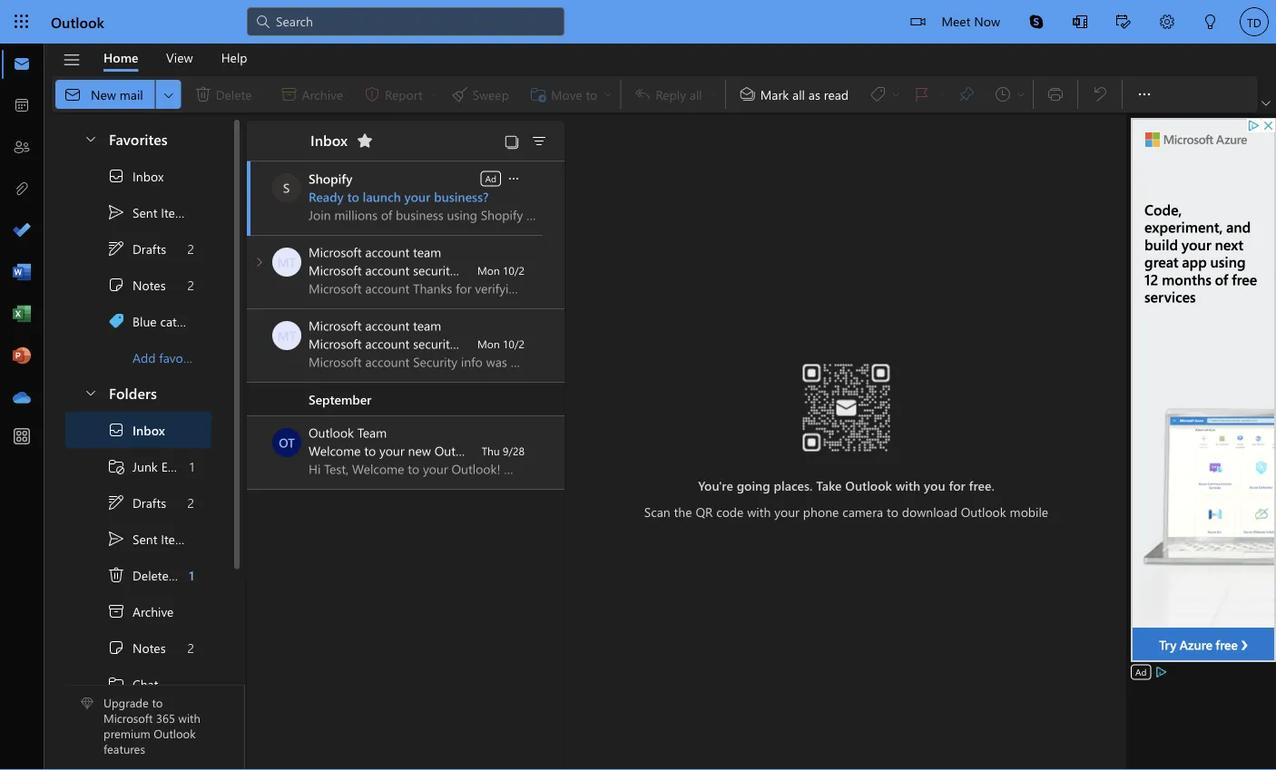 Task type: locate. For each thing, give the bounding box(es) containing it.
mt for microsoft account team icon
[[278, 254, 296, 271]]

td image
[[1240, 7, 1269, 36]]

1 vertical spatial team
[[413, 317, 442, 334]]

2 notes from the top
[[133, 640, 166, 657]]

1  from the top
[[107, 240, 125, 258]]

mobile
[[1010, 503, 1049, 520]]

2 2 from the top
[[188, 277, 194, 294]]

 inside favorites tree
[[107, 240, 125, 258]]

1 vertical spatial 
[[107, 530, 125, 548]]

to for welcome to your new outlook.com account
[[364, 443, 376, 459]]

security for was
[[413, 336, 456, 352]]

2 up  tree item
[[188, 640, 194, 657]]

team
[[413, 244, 442, 261], [413, 317, 442, 334]]

notes up chat
[[133, 640, 166, 657]]

items right deleted
[[180, 567, 210, 584]]

 search field
[[247, 0, 565, 41]]

1 vertical spatial 
[[507, 172, 521, 186]]

2 info from the top
[[460, 336, 481, 352]]

1 vertical spatial  button
[[506, 169, 522, 187]]

info for was
[[460, 336, 481, 352]]

scan
[[645, 503, 671, 520]]

to for ready to launch your business? join millions of business using shopify — the global commerce platform.
[[347, 188, 359, 205]]

1
[[190, 458, 194, 475], [189, 567, 194, 584]]

notes up blue on the left top
[[133, 277, 166, 294]]

1 vertical spatial info
[[460, 336, 481, 352]]

mark
[[761, 86, 789, 102]]

to down the team
[[364, 443, 376, 459]]

microsoft inside upgrade to microsoft 365 with premium outlook features
[[104, 711, 153, 727]]

 button
[[1059, 0, 1102, 46]]

0 vertical spatial mon 10/2
[[478, 263, 525, 278]]

1 vertical spatial  tree item
[[65, 485, 212, 521]]

to inside ready to launch your business? join millions of business using shopify — the global commerce platform.
[[347, 188, 359, 205]]

0 vertical spatial  tree item
[[65, 231, 212, 267]]

0 vertical spatial mon
[[478, 263, 500, 278]]

 drafts inside favorites tree
[[107, 240, 166, 258]]

 left folders
[[84, 385, 98, 400]]

 tree item up deleted
[[65, 521, 212, 558]]

microsoft
[[309, 244, 362, 261], [309, 262, 362, 279], [309, 317, 362, 334], [309, 336, 362, 352], [104, 711, 153, 727]]

outlook inside message list no conversations selected list box
[[309, 424, 354, 441]]

s
[[283, 179, 290, 196]]

1 vertical spatial drafts
[[133, 495, 166, 511]]

0 horizontal spatial ad
[[485, 173, 497, 185]]

2  button from the top
[[74, 376, 105, 410]]

 for folders
[[84, 385, 98, 400]]

 button for favorites
[[74, 122, 105, 155]]


[[356, 132, 374, 150]]

1 vertical spatial inbox
[[133, 168, 164, 185]]

Search for email, meetings, files and more. field
[[274, 12, 554, 30]]

0 vertical spatial inbox
[[311, 130, 348, 150]]

1  from the top
[[107, 203, 125, 222]]

 down favorites tree item
[[107, 167, 125, 185]]

2 down email
[[188, 495, 194, 511]]

team for verification
[[413, 244, 442, 261]]

 inbox for 2nd  tree item from the bottom of the page
[[107, 167, 164, 185]]

september
[[309, 391, 372, 408]]

to inside upgrade to microsoft 365 with premium outlook features
[[152, 695, 163, 711]]

verification
[[485, 262, 547, 279]]

 tree item down favorites tree item
[[65, 194, 212, 231]]

1 vertical spatial mon
[[478, 337, 500, 351]]

0 vertical spatial 10/2
[[503, 263, 525, 278]]

select a conversation checkbox down september
[[272, 429, 309, 458]]

calendar image
[[13, 97, 31, 115]]

 notes down '' tree item
[[107, 639, 166, 657]]

outlook link
[[51, 0, 104, 44]]

drafts inside tree
[[133, 495, 166, 511]]

items inside favorites tree
[[161, 204, 192, 221]]

1 vertical spatial the
[[674, 503, 692, 520]]

2  tree item from the top
[[65, 630, 212, 666]]

1 vertical spatial select a conversation checkbox
[[272, 429, 309, 458]]

0 vertical spatial your
[[405, 188, 431, 205]]


[[911, 15, 926, 29]]

 drafts down  tree item
[[107, 494, 166, 512]]

0 horizontal spatial the
[[543, 207, 561, 223]]

2  drafts from the top
[[107, 494, 166, 512]]

notes inside tree
[[133, 640, 166, 657]]

outlook team image
[[272, 429, 301, 458]]

outlook down free.
[[961, 503, 1007, 520]]

excel image
[[13, 306, 31, 324]]

 down 
[[107, 639, 125, 657]]

security left was
[[413, 336, 456, 352]]

 inbox inside tree
[[107, 421, 165, 439]]

1 mon 10/2 from the top
[[478, 263, 525, 278]]

1 vertical spatial  tree item
[[65, 630, 212, 666]]

microsoft account team down of
[[309, 244, 442, 261]]

inbox inside favorites tree
[[133, 168, 164, 185]]

0 vertical spatial sent
[[133, 204, 157, 221]]

 tree item
[[65, 449, 212, 485]]

 for 
[[107, 494, 125, 512]]

 tree item
[[65, 158, 212, 194], [65, 412, 212, 449]]

was
[[485, 336, 506, 352]]

 button for folders
[[74, 376, 105, 410]]

4 2 from the top
[[188, 640, 194, 657]]

all
[[793, 86, 805, 102]]

add favorite tree item
[[65, 340, 212, 376]]

 junk email 1
[[107, 458, 194, 476]]

security down business
[[413, 262, 456, 279]]

1 vertical spatial with
[[748, 503, 771, 520]]

to right camera
[[887, 503, 899, 520]]

inbox
[[311, 130, 348, 150], [133, 168, 164, 185], [133, 422, 165, 439]]

1 10/2 from the top
[[503, 263, 525, 278]]

qr
[[696, 503, 713, 520]]

upgrade to microsoft 365 with premium outlook features
[[104, 695, 201, 757]]

platform.
[[665, 207, 716, 223]]

mt inside microsoft account team icon
[[278, 254, 296, 271]]

2 mon 10/2 from the top
[[478, 337, 525, 351]]

drafts inside favorites tree
[[133, 240, 166, 257]]

 button
[[1127, 76, 1163, 113], [506, 169, 522, 187]]

 up 
[[107, 530, 125, 548]]

1 right "junk"
[[190, 458, 194, 475]]

items down favorites tree item
[[161, 204, 192, 221]]

1  drafts from the top
[[107, 240, 166, 258]]

with left you
[[896, 477, 921, 494]]

shopify up ready
[[309, 170, 353, 187]]

to down chat
[[152, 695, 163, 711]]

security
[[413, 262, 456, 279], [413, 336, 456, 352]]

1 drafts from the top
[[133, 240, 166, 257]]

the left the qr
[[674, 503, 692, 520]]

business
[[396, 207, 444, 223]]

1  sent items from the top
[[107, 203, 192, 222]]

0 vertical spatial security
[[413, 262, 456, 279]]

2  from the top
[[107, 421, 125, 439]]

0 vertical spatial  tree item
[[65, 267, 212, 303]]

0 vertical spatial select a conversation checkbox
[[272, 248, 309, 277]]

outlook up welcome
[[309, 424, 354, 441]]

mon 10/2 down verification
[[478, 337, 525, 351]]

1  tree item from the top
[[65, 267, 212, 303]]

1 vertical spatial your
[[380, 443, 405, 459]]

0 vertical spatial items
[[161, 204, 192, 221]]

0 horizontal spatial 
[[507, 172, 521, 186]]

view
[[166, 49, 193, 66]]

 deleted items
[[107, 567, 210, 585]]

the right —
[[543, 207, 561, 223]]

 button inside folders tree item
[[74, 376, 105, 410]]

 inbox for second  tree item from the top
[[107, 421, 165, 439]]

0 vertical spatial info
[[460, 262, 481, 279]]

your down the team
[[380, 443, 405, 459]]

inbox 
[[311, 130, 374, 150]]

2 horizontal spatial with
[[896, 477, 921, 494]]

2 1 from the top
[[189, 567, 194, 584]]

0 vertical spatial  button
[[74, 122, 105, 155]]

 inside favorites tree
[[107, 276, 125, 294]]

tree
[[65, 412, 212, 771]]

 tree item
[[65, 194, 212, 231], [65, 521, 212, 558]]

 up 
[[107, 276, 125, 294]]

notes inside favorites tree
[[133, 277, 166, 294]]

phone
[[803, 503, 839, 520]]

1 vertical spatial sent
[[133, 531, 157, 548]]

2 vertical spatial 
[[84, 385, 98, 400]]

2 mon from the top
[[478, 337, 500, 351]]

1  from the top
[[107, 167, 125, 185]]

1 notes from the top
[[133, 277, 166, 294]]

365
[[156, 711, 175, 727]]

 tree item
[[65, 231, 212, 267], [65, 485, 212, 521]]

 sent items down favorites tree item
[[107, 203, 192, 222]]

mon for was
[[478, 337, 500, 351]]

team up microsoft account security info verification
[[413, 244, 442, 261]]

2
[[188, 240, 194, 257], [188, 277, 194, 294], [188, 495, 194, 511], [188, 640, 194, 657]]

 notes up  tree item
[[107, 276, 166, 294]]

 inside folders tree item
[[84, 385, 98, 400]]

0 vertical spatial  inbox
[[107, 167, 164, 185]]

inbox inside tree
[[133, 422, 165, 439]]

10/2 down verification
[[503, 337, 525, 351]]

select a conversation checkbox containing mt
[[272, 248, 309, 277]]

items up the  deleted items
[[161, 531, 192, 548]]

0 vertical spatial 
[[161, 87, 176, 102]]

onedrive image
[[13, 390, 31, 408]]

1 vertical spatial notes
[[133, 640, 166, 657]]

tab list
[[90, 44, 262, 72]]

1 1 from the top
[[190, 458, 194, 475]]

left-rail-appbar navigation
[[4, 44, 40, 420]]

the
[[543, 207, 561, 223], [674, 503, 692, 520]]

 button
[[74, 122, 105, 155], [74, 376, 105, 410]]

 button up ready to launch your business? join millions of business using shopify — the global commerce platform. on the top of the page
[[506, 169, 522, 187]]

the inside ready to launch your business? join millions of business using shopify — the global commerce platform.
[[543, 207, 561, 223]]

1 mon from the top
[[478, 263, 500, 278]]

1 security from the top
[[413, 262, 456, 279]]

0 vertical spatial  button
[[1127, 76, 1163, 113]]

info
[[460, 262, 481, 279], [460, 336, 481, 352]]

 inbox inside favorites tree
[[107, 167, 164, 185]]

1 vertical spatial  drafts
[[107, 494, 166, 512]]

mon 10/2 down ready to launch your business? join millions of business using shopify — the global commerce platform. on the top of the page
[[478, 263, 525, 278]]

0 vertical spatial 
[[107, 203, 125, 222]]

 down  new mail
[[84, 131, 98, 146]]

1 sent from the top
[[133, 204, 157, 221]]

tags group
[[730, 76, 1030, 113]]

 sent items up deleted
[[107, 530, 192, 548]]

2 vertical spatial items
[[180, 567, 210, 584]]

outlook up  button at the top left of the page
[[51, 12, 104, 31]]

 up ready to launch your business? join millions of business using shopify — the global commerce platform. on the top of the page
[[507, 172, 521, 186]]

1 vertical spatial items
[[161, 531, 192, 548]]

0 vertical spatial  notes
[[107, 276, 166, 294]]

mt for microsoft account team image
[[278, 327, 296, 344]]

 button down  dropdown button
[[1127, 76, 1163, 113]]

help
[[221, 49, 247, 66]]

going
[[737, 477, 771, 494]]

2 left 
[[188, 240, 194, 257]]

favorites tree item
[[65, 122, 212, 158]]

1 vertical spatial  button
[[74, 376, 105, 410]]

0 horizontal spatial shopify
[[309, 170, 353, 187]]

the inside you're going places. take outlook with you for free. scan the qr code with your phone camera to download outlook mobile
[[674, 503, 692, 520]]


[[107, 276, 125, 294], [107, 639, 125, 657]]

 tree item
[[65, 267, 212, 303], [65, 630, 212, 666]]

 sent items inside favorites tree
[[107, 203, 192, 222]]

1 vertical spatial  notes
[[107, 639, 166, 657]]

drafts up blue on the left top
[[133, 240, 166, 257]]

 right mail at the top
[[161, 87, 176, 102]]

0 vertical spatial the
[[543, 207, 561, 223]]

to for upgrade to microsoft 365 with premium outlook features
[[152, 695, 163, 711]]

 mark all as read
[[739, 85, 849, 104]]

blue
[[133, 313, 157, 330]]

0 vertical spatial team
[[413, 244, 442, 261]]

microsoft account security info was added
[[309, 336, 545, 352]]

1 team from the top
[[413, 244, 442, 261]]

2 microsoft account team from the top
[[309, 317, 442, 334]]

mon down ready to launch your business? join millions of business using shopify — the global commerce platform. on the top of the page
[[478, 263, 500, 278]]

 inside tree
[[107, 421, 125, 439]]

sent down favorites tree item
[[133, 204, 157, 221]]

 drafts
[[107, 240, 166, 258], [107, 494, 166, 512]]

category
[[160, 313, 209, 330]]

0 vertical spatial 1
[[190, 458, 194, 475]]

microsoft account team up 'microsoft account security info was added'
[[309, 317, 442, 334]]

sent up  tree item
[[133, 531, 157, 548]]

0 vertical spatial 
[[107, 167, 125, 185]]

junk
[[133, 458, 158, 475]]

0 vertical spatial microsoft account team
[[309, 244, 442, 261]]

2 team from the top
[[413, 317, 442, 334]]

2  inbox from the top
[[107, 421, 165, 439]]

 inbox
[[107, 167, 164, 185], [107, 421, 165, 439]]

ad
[[485, 173, 497, 185], [1136, 666, 1147, 679]]

 tree item up  tree item
[[65, 231, 212, 267]]

1 info from the top
[[460, 262, 481, 279]]

1 vertical spatial  tree item
[[65, 521, 212, 558]]

upgrade
[[104, 695, 149, 711]]

0 vertical spatial  tree item
[[65, 194, 212, 231]]

powerpoint image
[[13, 348, 31, 366]]

 button left folders
[[74, 376, 105, 410]]

1 horizontal spatial the
[[674, 503, 692, 520]]

2  tree item from the top
[[65, 412, 212, 449]]

2 up the category
[[188, 277, 194, 294]]

inbox up  junk email 1
[[133, 422, 165, 439]]

1 vertical spatial mon 10/2
[[478, 337, 525, 351]]

application
[[0, 0, 1277, 771]]


[[252, 255, 267, 270]]

1 vertical spatial 
[[107, 494, 125, 512]]

1 vertical spatial  sent items
[[107, 530, 192, 548]]

 drafts up  tree item
[[107, 240, 166, 258]]

inbox down favorites tree item
[[133, 168, 164, 185]]

 button
[[252, 255, 267, 270]]

1 inside  tree item
[[189, 567, 194, 584]]

2 mt from the top
[[278, 327, 296, 344]]

drafts for 
[[133, 495, 166, 511]]

 button down  new mail
[[74, 122, 105, 155]]

your inside you're going places. take outlook with you for free. scan the qr code with your phone camera to download outlook mobile
[[775, 503, 800, 520]]

your
[[405, 188, 431, 205], [380, 443, 405, 459], [775, 503, 800, 520]]


[[161, 87, 176, 102], [84, 131, 98, 146], [84, 385, 98, 400]]

info left was
[[460, 336, 481, 352]]

0 vertical spatial drafts
[[133, 240, 166, 257]]

2  from the top
[[107, 494, 125, 512]]

 down favorites tree item
[[107, 203, 125, 222]]

select a conversation checkbox right  dropdown button
[[272, 248, 309, 277]]

1 vertical spatial microsoft account team
[[309, 317, 442, 334]]

mt inside microsoft account team image
[[278, 327, 296, 344]]

 button
[[499, 128, 525, 153]]

ad up ready to launch your business? join millions of business using shopify — the global commerce platform. on the top of the page
[[485, 173, 497, 185]]

 for 2nd  tree item from the bottom of the page
[[107, 167, 125, 185]]

mon for verification
[[478, 263, 500, 278]]

0 vertical spatial shopify
[[309, 170, 353, 187]]

1 mt from the top
[[278, 254, 296, 271]]

0 vertical spatial  drafts
[[107, 240, 166, 258]]

account
[[365, 244, 410, 261], [365, 262, 410, 279], [365, 317, 410, 334], [365, 336, 410, 352], [511, 443, 555, 459]]

0 vertical spatial 
[[107, 276, 125, 294]]

launch
[[363, 188, 401, 205]]

team up 'microsoft account security info was added'
[[413, 317, 442, 334]]

 tree item down "junk"
[[65, 485, 212, 521]]

 inside favorites tree
[[107, 167, 125, 185]]

1  tree item from the top
[[65, 231, 212, 267]]

0 vertical spatial 
[[107, 240, 125, 258]]


[[107, 240, 125, 258], [107, 494, 125, 512]]

0 vertical spatial  sent items
[[107, 203, 192, 222]]

2  from the top
[[107, 530, 125, 548]]

0 horizontal spatial  button
[[506, 169, 522, 187]]

0 vertical spatial  tree item
[[65, 158, 212, 194]]

ad left set your advertising preferences 'image'
[[1136, 666, 1147, 679]]

with down going
[[748, 503, 771, 520]]

2  tree item from the top
[[65, 521, 212, 558]]

1 horizontal spatial shopify
[[481, 207, 523, 223]]

 inside favorites tree item
[[84, 131, 98, 146]]

1 vertical spatial  inbox
[[107, 421, 165, 439]]

2  tree item from the top
[[65, 485, 212, 521]]

now
[[974, 12, 1001, 29]]

notes for second  tree item
[[133, 640, 166, 657]]

 up 
[[107, 240, 125, 258]]

1 vertical spatial 
[[107, 421, 125, 439]]

new
[[408, 443, 431, 459]]

shopify left —
[[481, 207, 523, 223]]

 up  at the left of the page
[[107, 421, 125, 439]]

help button
[[208, 44, 261, 72]]

10/2 down ready to launch your business? join millions of business using shopify — the global commerce platform. on the top of the page
[[503, 263, 525, 278]]

for
[[949, 477, 966, 494]]

0 vertical spatial mt
[[278, 254, 296, 271]]

1 right deleted
[[189, 567, 194, 584]]

 inside tree
[[107, 639, 125, 657]]

microsoft account team for microsoft account security info was added
[[309, 317, 442, 334]]

 inbox down folders tree item
[[107, 421, 165, 439]]

 down  at the left of the page
[[107, 494, 125, 512]]

message list no conversations selected list box
[[247, 162, 716, 770]]

team
[[358, 424, 387, 441]]

 drafts for 
[[107, 240, 166, 258]]

info left verification
[[460, 262, 481, 279]]

 tree item
[[65, 666, 212, 703]]

1  button from the top
[[74, 122, 105, 155]]

2 vertical spatial your
[[775, 503, 800, 520]]

more apps image
[[13, 429, 31, 447]]

1 vertical spatial 10/2
[[503, 337, 525, 351]]

mt
[[278, 254, 296, 271], [278, 327, 296, 344]]

 button inside favorites tree item
[[74, 122, 105, 155]]

2  from the top
[[107, 639, 125, 657]]

 new mail
[[64, 85, 143, 104]]

ready
[[309, 188, 344, 205]]

 for 1st  tree item from the top of the page
[[107, 276, 125, 294]]

mt down microsoft account team icon
[[278, 327, 296, 344]]

2 10/2 from the top
[[503, 337, 525, 351]]

tab list containing home
[[90, 44, 262, 72]]

your inside ready to launch your business? join millions of business using shopify — the global commerce platform.
[[405, 188, 431, 205]]

items
[[161, 204, 192, 221], [161, 531, 192, 548], [180, 567, 210, 584]]

1 vertical spatial  tree item
[[65, 412, 212, 449]]

2 vertical spatial with
[[178, 711, 201, 727]]

1 vertical spatial 
[[107, 639, 125, 657]]

2 security from the top
[[413, 336, 456, 352]]

outlook right premium
[[154, 726, 196, 742]]

as
[[809, 86, 821, 102]]

sent
[[133, 204, 157, 221], [133, 531, 157, 548]]

mt right  dropdown button
[[278, 254, 296, 271]]

1 2 from the top
[[188, 240, 194, 257]]

10/2
[[503, 263, 525, 278], [503, 337, 525, 351]]

1 vertical spatial 
[[84, 131, 98, 146]]

with right 365
[[178, 711, 201, 727]]

microsoft account team image
[[272, 321, 301, 350]]


[[107, 203, 125, 222], [107, 530, 125, 548]]

 inbox down favorites tree item
[[107, 167, 164, 185]]

2 vertical spatial inbox
[[133, 422, 165, 439]]

Select a conversation checkbox
[[272, 248, 309, 277], [272, 429, 309, 458]]

1 vertical spatial security
[[413, 336, 456, 352]]

items inside the  deleted items
[[180, 567, 210, 584]]

inbox for 2nd  tree item from the bottom of the page
[[133, 168, 164, 185]]

0 vertical spatial ad
[[485, 173, 497, 185]]

1 vertical spatial ad
[[1136, 666, 1147, 679]]

mon left the 'added'
[[478, 337, 500, 351]]

your up business
[[405, 188, 431, 205]]

1 microsoft account team from the top
[[309, 244, 442, 261]]


[[1136, 85, 1154, 104], [507, 172, 521, 186]]


[[107, 603, 125, 621]]

1 select a conversation checkbox from the top
[[272, 248, 309, 277]]

take
[[817, 477, 842, 494]]

drafts down  junk email 1
[[133, 495, 166, 511]]


[[1204, 15, 1219, 29]]

 tree item down  archive
[[65, 630, 212, 666]]

0 vertical spatial 
[[1136, 85, 1154, 104]]

2 select a conversation checkbox from the top
[[272, 429, 309, 458]]

10/2 for verification
[[503, 263, 525, 278]]

2 drafts from the top
[[133, 495, 166, 511]]

0 horizontal spatial with
[[178, 711, 201, 727]]

 tree item down favorites
[[65, 158, 212, 194]]

1  from the top
[[107, 276, 125, 294]]

inbox heading
[[287, 121, 380, 161]]

free.
[[969, 477, 995, 494]]

1 vertical spatial shopify
[[481, 207, 523, 223]]

1  inbox from the top
[[107, 167, 164, 185]]

mail image
[[13, 55, 31, 74]]

1 horizontal spatial with
[[748, 503, 771, 520]]

1 vertical spatial mt
[[278, 327, 296, 344]]

mon 10/2
[[478, 263, 525, 278], [478, 337, 525, 351]]

0 vertical spatial notes
[[133, 277, 166, 294]]

items for 2nd  tree item from the top of the page
[[161, 531, 192, 548]]

your down places.
[[775, 503, 800, 520]]

1  notes from the top
[[107, 276, 166, 294]]

1  tree item from the top
[[65, 158, 212, 194]]

mon 10/2 for was
[[478, 337, 525, 351]]

1 vertical spatial 1
[[189, 567, 194, 584]]

 down  dropdown button
[[1136, 85, 1154, 104]]

 tree item up "junk"
[[65, 412, 212, 449]]

to up millions
[[347, 188, 359, 205]]

 tree item up blue on the left top
[[65, 267, 212, 303]]

Select a conversation checkbox
[[272, 321, 309, 350]]

inbox left the  button
[[311, 130, 348, 150]]

 inside  popup button
[[161, 87, 176, 102]]



Task type: describe. For each thing, give the bounding box(es) containing it.
2 sent from the top
[[133, 531, 157, 548]]

application containing outlook
[[0, 0, 1277, 771]]


[[1262, 99, 1271, 108]]

info for verification
[[460, 262, 481, 279]]

0 vertical spatial with
[[896, 477, 921, 494]]

deleted
[[133, 567, 176, 584]]

thu 9/28
[[482, 444, 525, 459]]

to inside you're going places. take outlook with you for free. scan the qr code with your phone camera to download outlook mobile
[[887, 503, 899, 520]]

meet now
[[942, 12, 1001, 29]]

folders tree item
[[65, 376, 212, 412]]

welcome to your new outlook.com account
[[309, 443, 555, 459]]

mail
[[120, 86, 143, 102]]

1 horizontal spatial ad
[[1136, 666, 1147, 679]]

 button inside message list no conversations selected list box
[[506, 169, 522, 187]]

home button
[[90, 44, 152, 72]]

move & delete group
[[55, 76, 617, 113]]

—
[[527, 207, 539, 223]]

 button
[[54, 44, 90, 75]]

ready to launch your business? join millions of business using shopify — the global commerce platform.
[[309, 188, 716, 223]]

 inside tree
[[107, 530, 125, 548]]

inbox inside inbox 
[[311, 130, 348, 150]]

outlook inside upgrade to microsoft 365 with premium outlook features
[[154, 726, 196, 742]]

 button
[[1146, 0, 1190, 46]]

business?
[[434, 188, 489, 205]]


[[1160, 15, 1175, 29]]

favorites
[[109, 129, 168, 148]]

 blue category
[[107, 312, 209, 331]]

files image
[[13, 181, 31, 199]]


[[107, 567, 125, 585]]

camera
[[843, 503, 884, 520]]

tree containing 
[[65, 412, 212, 771]]


[[1030, 15, 1044, 29]]


[[530, 133, 548, 151]]

of
[[381, 207, 392, 223]]

sent inside favorites tree
[[133, 204, 157, 221]]

 tree item
[[65, 558, 212, 594]]

microsoft account team for microsoft account security info verification
[[309, 244, 442, 261]]

using
[[447, 207, 478, 223]]

 for favorites
[[84, 131, 98, 146]]


[[107, 458, 125, 476]]

 button
[[1015, 0, 1059, 44]]

2  notes from the top
[[107, 639, 166, 657]]

 tree item for 
[[65, 485, 212, 521]]

 inside message list no conversations selected list box
[[507, 172, 521, 186]]

people image
[[13, 139, 31, 157]]

1  tree item from the top
[[65, 194, 212, 231]]

ad inside message list no conversations selected list box
[[485, 173, 497, 185]]

10/2 for was
[[503, 337, 525, 351]]

new
[[91, 86, 116, 102]]

message list section
[[247, 116, 716, 770]]


[[107, 676, 125, 694]]

premium features image
[[81, 698, 94, 710]]

team for was
[[413, 317, 442, 334]]

3 2 from the top
[[188, 495, 194, 511]]

outlook inside banner
[[51, 12, 104, 31]]

 for second  tree item from the top
[[107, 421, 125, 439]]

 drafts for 
[[107, 494, 166, 512]]

added
[[509, 336, 545, 352]]


[[1073, 15, 1088, 29]]

 button
[[1102, 0, 1146, 46]]


[[107, 312, 125, 331]]

september heading
[[247, 383, 565, 417]]

 button
[[1190, 0, 1233, 46]]

1 horizontal spatial  button
[[1127, 76, 1163, 113]]

premium
[[104, 726, 150, 742]]

thu
[[482, 444, 500, 459]]

you
[[924, 477, 946, 494]]

 archive
[[107, 603, 174, 621]]

chat
[[133, 676, 158, 693]]

 for second  tree item
[[107, 639, 125, 657]]

ot
[[279, 434, 295, 451]]

outlook.com
[[435, 443, 508, 459]]


[[739, 85, 757, 104]]

to do image
[[13, 222, 31, 241]]

word image
[[13, 264, 31, 282]]

inbox for second  tree item from the top
[[133, 422, 165, 439]]

shopify image
[[272, 173, 301, 202]]

select a conversation checkbox containing ot
[[272, 429, 309, 458]]

set your advertising preferences image
[[1154, 666, 1169, 680]]

 button
[[156, 80, 181, 109]]


[[1117, 15, 1131, 29]]

places.
[[774, 477, 813, 494]]

 inside favorites tree
[[107, 203, 125, 222]]

mon 10/2 for verification
[[478, 263, 525, 278]]

items for 1st  tree item
[[161, 204, 192, 221]]


[[62, 50, 81, 69]]

 tree item
[[65, 303, 212, 340]]

 button
[[350, 126, 380, 155]]

1 inside  junk email 1
[[190, 458, 194, 475]]

meet
[[942, 12, 971, 29]]

read
[[824, 86, 849, 102]]

features
[[104, 741, 145, 757]]

 tree item
[[65, 594, 212, 630]]

security for verification
[[413, 262, 456, 279]]

 notes inside favorites tree
[[107, 276, 166, 294]]

archive
[[133, 604, 174, 620]]

1 horizontal spatial 
[[1136, 85, 1154, 104]]

 tree item for 
[[65, 231, 212, 267]]

outlook banner
[[0, 0, 1277, 46]]

 button
[[1259, 94, 1275, 113]]


[[254, 13, 272, 31]]

join
[[309, 207, 331, 223]]

favorites tree
[[65, 114, 212, 376]]

 button
[[525, 128, 554, 153]]

outlook team
[[309, 424, 387, 441]]

home
[[104, 49, 138, 66]]

notes for 1st  tree item from the top of the page
[[133, 277, 166, 294]]

outlook up camera
[[846, 477, 892, 494]]

you're
[[698, 477, 734, 494]]

folders
[[109, 383, 157, 402]]

 chat
[[107, 676, 158, 694]]


[[504, 134, 520, 150]]

 for 
[[107, 240, 125, 258]]

microsoft account security info verification
[[309, 262, 547, 279]]

add favorite
[[133, 349, 201, 366]]

2  sent items from the top
[[107, 530, 192, 548]]

shopify inside ready to launch your business? join millions of business using shopify — the global commerce platform.
[[481, 207, 523, 223]]

commerce
[[603, 207, 662, 223]]

favorite
[[159, 349, 201, 366]]

drafts for 
[[133, 240, 166, 257]]

with inside upgrade to microsoft 365 with premium outlook features
[[178, 711, 201, 727]]

email
[[161, 458, 191, 475]]

download
[[902, 503, 958, 520]]

millions
[[334, 207, 378, 223]]

microsoft account team image
[[272, 248, 301, 277]]

add
[[133, 349, 156, 366]]

you're going places. take outlook with you for free. scan the qr code with your phone camera to download outlook mobile
[[645, 477, 1049, 520]]

view button
[[153, 44, 207, 72]]

welcome
[[309, 443, 361, 459]]

code
[[717, 503, 744, 520]]



Task type: vqa. For each thing, say whether or not it's contained in the screenshot.
"Upgrade"
yes



